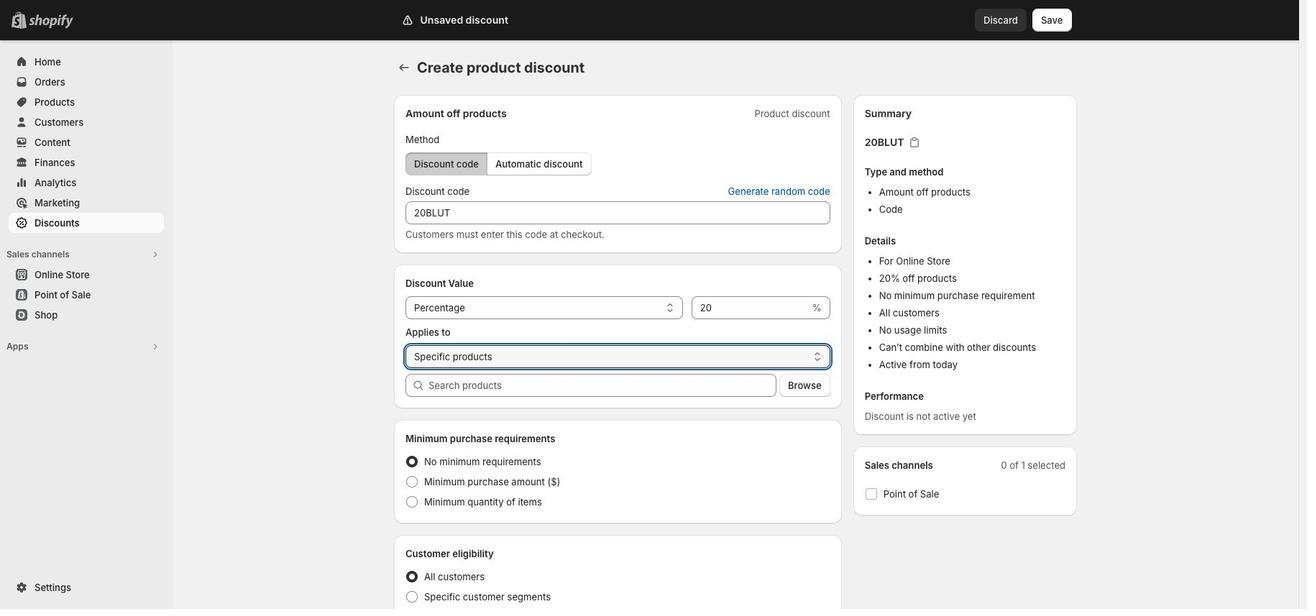 Task type: vqa. For each thing, say whether or not it's contained in the screenshot.
Orders link
no



Task type: describe. For each thing, give the bounding box(es) containing it.
Search products text field
[[429, 374, 777, 397]]

shopify image
[[29, 14, 73, 29]]



Task type: locate. For each thing, give the bounding box(es) containing it.
None text field
[[406, 201, 831, 224], [692, 296, 810, 319], [406, 201, 831, 224], [692, 296, 810, 319]]



